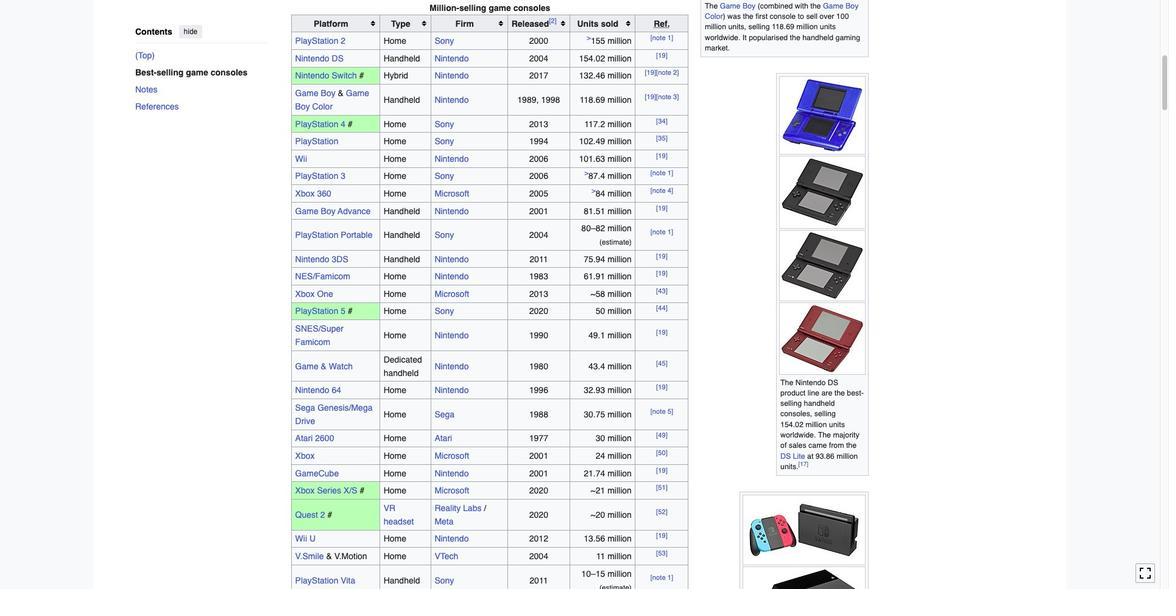 Task type: describe. For each thing, give the bounding box(es) containing it.
[note 1] link for (estimate)
[[650, 228, 673, 237]]

xbox 360
[[295, 189, 331, 199]]

at 93.86 million units.
[[780, 452, 858, 472]]

sold
[[601, 19, 618, 28]]

gaming
[[836, 33, 860, 42]]

game for best-
[[186, 67, 208, 77]]

vtech link
[[435, 552, 458, 562]]

80–82 million (estimate)
[[581, 224, 632, 247]]

game for game & watch "link"
[[295, 362, 318, 371]]

wii for wii u
[[295, 535, 307, 544]]

[49] link
[[656, 432, 668, 440]]

playstation for playstation 3
[[295, 171, 338, 181]]

over
[[820, 12, 834, 21]]

[44] link
[[656, 305, 668, 313]]

nintendo for 101.63 million
[[435, 154, 469, 164]]

sony for 2013
[[435, 119, 454, 129]]

2004 for 11 million
[[529, 552, 548, 562]]

with
[[795, 1, 808, 10]]

4
[[341, 119, 345, 129]]

nintendo for 154.02 million
[[435, 53, 469, 63]]

nintendo link for gamecube
[[435, 469, 469, 479]]

nes/famicom link
[[295, 272, 350, 282]]

xbox one link
[[295, 289, 333, 299]]

0 horizontal spatial ds
[[332, 53, 344, 63]]

game for rightmost "game boy color" link
[[823, 1, 844, 10]]

[note 4]
[[650, 187, 673, 195]]

playstation for playstation 5 #
[[295, 307, 338, 316]]

2 for quest
[[320, 510, 325, 520]]

1] for (estimate)
[[668, 228, 673, 237]]

) was the first console to sell over 100 million units, selling 118.69 million units worldwide. it popularised the handheld gaming market.
[[705, 12, 860, 52]]

units sold
[[577, 19, 618, 28]]

million-
[[430, 3, 459, 13]]

line
[[808, 389, 819, 398]]

0 horizontal spatial game boy link
[[295, 88, 336, 98]]

2012
[[529, 535, 548, 544]]

snes/super famicom
[[295, 324, 344, 347]]

sony for 2004
[[435, 230, 454, 240]]

boy up 100
[[846, 1, 859, 10]]

consoles for best-selling game consoles
[[211, 67, 248, 77]]

[note 4] link
[[650, 187, 673, 195]]

home for wii
[[384, 154, 406, 164]]

5]
[[668, 408, 673, 416]]

handheld inside the nintendo ds product line are the best- selling handheld consoles, selling 154.02 million units worldwide. the majority of sales came from the ds lite
[[804, 399, 835, 408]]

[note 1] link for 155 million
[[650, 34, 673, 42]]

> 155 million
[[587, 34, 632, 46]]

> link for 87.4 million
[[585, 169, 589, 178]]

[note left 2]
[[656, 69, 671, 77]]

playstation portable
[[295, 230, 373, 240]]

& for v.motion
[[326, 552, 332, 562]]

playstation 3
[[295, 171, 345, 181]]

[19] link for 101.63 million
[[656, 152, 668, 160]]

3 nintendo link from the top
[[435, 95, 469, 105]]

selling down are
[[814, 410, 836, 419]]

[52]
[[656, 508, 668, 517]]

[19] for 61.91 million
[[656, 270, 668, 278]]

[note for 2000
[[650, 34, 666, 42]]

xbox for xbox one
[[295, 289, 315, 299]]

5
[[341, 307, 345, 316]]

gamecube
[[295, 469, 339, 479]]

famicom
[[295, 338, 330, 347]]

selling down product
[[780, 399, 802, 408]]

[19] [note 3]
[[645, 93, 679, 101]]

/
[[484, 504, 486, 513]]

microsoft for 2013
[[435, 289, 469, 299]]

1994
[[529, 137, 548, 146]]

4 [note 1] from the top
[[650, 574, 673, 582]]

playstation portable link
[[295, 230, 373, 240]]

[34]
[[656, 117, 668, 125]]

nintendo link for nes/famicom
[[435, 272, 469, 282]]

microsoft link for 2001
[[435, 451, 469, 461]]

v.motion
[[334, 552, 367, 562]]

1 horizontal spatial ds
[[780, 452, 791, 461]]

4 1] from the top
[[668, 574, 673, 582]]

~21
[[591, 486, 605, 496]]

handheld inside dedicated handheld
[[384, 368, 419, 378]]

playstation for playstation 4 #
[[295, 119, 338, 129]]

popularised
[[749, 33, 788, 42]]

[19] [note 2]
[[645, 69, 679, 77]]

[19] for 75.94 million
[[656, 252, 668, 261]]

game up was
[[720, 1, 740, 10]]

(combined
[[758, 1, 793, 10]]

first
[[756, 12, 768, 21]]

the for the game boy (combined with the
[[705, 1, 718, 10]]

1 vertical spatial game boy color link
[[295, 88, 369, 111]]

[19] link for 75.94 million
[[656, 252, 668, 261]]

vita
[[341, 576, 355, 586]]

87.4 million
[[589, 171, 632, 181]]

nintendo link for wii
[[435, 154, 469, 164]]

nintendo inside the nintendo ds product line are the best- selling handheld consoles, selling 154.02 million units worldwide. the majority of sales came from the ds lite
[[796, 378, 826, 387]]

one
[[317, 289, 333, 299]]

32.93 million
[[584, 386, 632, 396]]

hybrid
[[384, 71, 408, 81]]

[53] link
[[656, 550, 668, 558]]

snes/super famicom link
[[295, 324, 344, 347]]

3]
[[673, 93, 679, 101]]

majority
[[833, 431, 859, 440]]

handheld for game boy advance
[[384, 206, 420, 216]]

2 horizontal spatial ds
[[828, 378, 838, 387]]

atari for atari 2600
[[295, 434, 313, 444]]

released [2]
[[512, 16, 557, 28]]

microsoft link for 2013
[[435, 289, 469, 299]]

75.94 million
[[584, 254, 632, 264]]

0 vertical spatial &
[[338, 88, 344, 98]]

[19] for 154.02 million
[[656, 51, 668, 60]]

[19] for 13.56 million
[[656, 532, 668, 541]]

xbox for 'xbox' link
[[295, 451, 315, 461]]

2001 for 21.74 million
[[529, 469, 548, 479]]

80–82 million
[[581, 224, 632, 233]]

best-selling game consoles link
[[135, 64, 277, 81]]

100
[[836, 12, 849, 21]]

[19] for 101.63 million
[[656, 152, 668, 160]]

home for playstation
[[384, 137, 406, 146]]

game down nintendo switch link
[[295, 88, 318, 98]]

50 million
[[596, 307, 632, 316]]

[50] link
[[656, 449, 668, 458]]

selling inside best-selling game consoles link
[[157, 67, 184, 77]]

[note for 2005
[[650, 187, 666, 195]]

handheld for playstation vita
[[384, 576, 420, 586]]

2020 for 50
[[529, 307, 548, 316]]

the down majority
[[846, 441, 857, 450]]

132.46
[[579, 71, 605, 81]]

[note left '3]'
[[656, 93, 671, 101]]

quest
[[295, 510, 318, 520]]

units.
[[780, 462, 798, 472]]

best-
[[135, 67, 157, 77]]

microsoft link for 2005
[[435, 189, 469, 199]]

nintendo for 75.94 million
[[435, 254, 469, 264]]

[34] link
[[656, 117, 668, 125]]

2004 for 80–82 million
[[529, 230, 548, 240]]

playstation 2 link
[[295, 36, 345, 46]]

sony link for 2000
[[435, 36, 454, 46]]

16 home from the top
[[384, 486, 406, 496]]

118.69 million inside ) was the first console to sell over 100 million units, selling 118.69 million units worldwide. it popularised the handheld gaming market.
[[772, 22, 818, 31]]

[17] link
[[798, 461, 809, 468]]

dedicated
[[384, 355, 422, 365]]

[45]
[[656, 359, 668, 368]]

sony link for 2013
[[435, 119, 454, 129]]

million for 132.46 million
[[607, 71, 632, 81]]

43.4 million
[[589, 362, 632, 371]]

units for 154.02 million
[[829, 420, 845, 429]]

[19] link for 81.51 million
[[656, 204, 668, 213]]

154.02 million inside the nintendo ds product line are the best- selling handheld consoles, selling 154.02 million units worldwide. the majority of sales came from the ds lite
[[780, 420, 827, 429]]

u
[[309, 535, 316, 544]]

million inside ) was the first console to sell over 100 million units, selling 118.69 million units worldwide. it popularised the handheld gaming market.
[[705, 22, 726, 31]]

[19] for 81.51 million
[[656, 204, 668, 213]]

the down the to
[[790, 33, 800, 42]]

meta
[[435, 517, 454, 527]]

home for sega genesis/mega drive
[[384, 410, 406, 420]]

nintendo for 61.91 million
[[435, 272, 469, 282]]

[35] link
[[656, 134, 668, 143]]

nintendo link for game & watch
[[435, 362, 469, 371]]

nintendo switch link
[[295, 71, 357, 81]]

[49]
[[656, 432, 668, 440]]

game for bottom "game boy color" link
[[346, 88, 369, 98]]

playstation 5 link
[[295, 307, 345, 316]]

xbox for xbox 360
[[295, 189, 315, 199]]

[note 5] link
[[650, 408, 673, 416]]

4 xbox from the top
[[295, 486, 315, 496]]

playstation 3 link
[[295, 171, 345, 181]]

advance
[[338, 206, 371, 216]]

nintendo link for nintendo 64
[[435, 386, 469, 396]]

2013 for 117.2 million
[[529, 119, 548, 129]]

[note 2] link
[[656, 69, 679, 77]]

home for snes/super famicom
[[384, 331, 406, 341]]



Task type: vqa. For each thing, say whether or not it's contained in the screenshot.
India within 160–190 kg (350–420 lb) in India [53]
no



Task type: locate. For each thing, give the bounding box(es) containing it.
10 nintendo link from the top
[[435, 386, 469, 396]]

& right "v.smile" link
[[326, 552, 332, 562]]

0 vertical spatial wii
[[295, 154, 307, 164]]

11 home from the top
[[384, 386, 406, 396]]

million
[[705, 22, 726, 31], [607, 71, 632, 81], [607, 307, 632, 316], [607, 486, 632, 496], [607, 510, 632, 520]]

from
[[829, 441, 844, 450]]

million down 21.74 million
[[607, 486, 632, 496]]

microsoft for 2005
[[435, 189, 469, 199]]

was
[[727, 12, 741, 21]]

4 sony link from the top
[[435, 171, 454, 181]]

# for playstation 4 #
[[348, 119, 353, 129]]

# right the 5
[[348, 307, 353, 316]]

1 vertical spatial game boy link
[[295, 88, 336, 98]]

sony link for 2004
[[435, 230, 454, 240]]

3 [note 1] from the top
[[650, 228, 673, 237]]

units up majority
[[829, 420, 845, 429]]

2 vertical spatial 2001
[[529, 469, 548, 479]]

# right the quest 2 link
[[327, 510, 332, 520]]

2 [note 1] link from the top
[[650, 169, 673, 178]]

home for xbox one
[[384, 289, 406, 299]]

[43] link
[[656, 287, 668, 296]]

million for 50 million
[[607, 307, 632, 316]]

2 nintendo link from the top
[[435, 71, 469, 81]]

4 nintendo link from the top
[[435, 154, 469, 164]]

1 horizontal spatial 154.02 million
[[780, 420, 827, 429]]

0 vertical spatial >
[[587, 34, 591, 42]]

xbox left the one
[[295, 289, 315, 299]]

7 sony link from the top
[[435, 576, 454, 586]]

1 vertical spatial 2001
[[529, 451, 548, 461]]

[note 1] up [note 4]
[[650, 169, 673, 178]]

1 vertical spatial > link
[[585, 169, 589, 178]]

1 microsoft from the top
[[435, 189, 469, 199]]

[19] link for 61.91 million
[[656, 270, 668, 278]]

game boy link down nintendo switch link
[[295, 88, 336, 98]]

154.02 million
[[579, 53, 632, 63], [780, 420, 827, 429]]

handheld for nintendo ds
[[384, 53, 420, 63]]

nintendo for 43.4 million
[[435, 362, 469, 371]]

1 vertical spatial &
[[321, 362, 327, 371]]

handheld for nintendo 3ds
[[384, 254, 420, 264]]

game boy color for bottom "game boy color" link
[[295, 88, 369, 111]]

11 nintendo link from the top
[[435, 469, 469, 479]]

2 vertical spatial >
[[592, 187, 596, 195]]

sega up drive
[[295, 403, 315, 413]]

1 vertical spatial 2004
[[529, 230, 548, 240]]

[19] link for 49.1 million
[[656, 329, 668, 337]]

[note down [note 4]
[[650, 228, 666, 237]]

1 horizontal spatial consoles
[[513, 3, 550, 13]]

boy down game boy & at top left
[[295, 102, 310, 111]]

[note 1] link down [note 4]
[[650, 228, 673, 237]]

7 playstation from the top
[[295, 576, 338, 586]]

2 2004 from the top
[[529, 230, 548, 240]]

2001 for 24 million
[[529, 451, 548, 461]]

2011 down 2012
[[530, 576, 548, 586]]

atari up 'xbox' link
[[295, 434, 313, 444]]

24 million
[[596, 451, 632, 461]]

0 vertical spatial 118.69 million
[[772, 22, 818, 31]]

> link down units
[[587, 34, 591, 42]]

3 2001 from the top
[[529, 469, 548, 479]]

4 sony from the top
[[435, 171, 454, 181]]

6 handheld from the top
[[384, 576, 420, 586]]

nintendo link for nintendo 3ds
[[435, 254, 469, 264]]

6 sony link from the top
[[435, 307, 454, 316]]

2004 up 2017
[[529, 53, 548, 63]]

2 2006 from the top
[[529, 171, 548, 181]]

154.02 million down consoles, on the right bottom of the page
[[780, 420, 827, 429]]

home for wii u
[[384, 535, 406, 544]]

1 handheld from the top
[[384, 53, 420, 63]]

81.51 million
[[584, 206, 632, 216]]

sony for 2006
[[435, 171, 454, 181]]

7 sony from the top
[[435, 576, 454, 586]]

2 xbox from the top
[[295, 289, 315, 299]]

notes
[[135, 84, 158, 94]]

2 vertical spatial > link
[[592, 187, 596, 195]]

hide button
[[179, 25, 202, 38]]

1 playstation from the top
[[295, 36, 338, 46]]

2020 for ~21
[[529, 486, 548, 496]]

2011
[[530, 254, 548, 264], [530, 576, 548, 586]]

1 vertical spatial worldwide.
[[780, 431, 816, 440]]

1980
[[529, 362, 548, 371]]

handheld down dedicated
[[384, 368, 419, 378]]

> link for 155 million
[[587, 34, 591, 42]]

[note 1] for (estimate)
[[650, 228, 673, 237]]

0 horizontal spatial 154.02 million
[[579, 53, 632, 63]]

6 playstation from the top
[[295, 307, 338, 316]]

2006
[[529, 154, 548, 164], [529, 171, 548, 181]]

> 87.4 million
[[585, 169, 632, 181]]

worldwide. inside ) was the first console to sell over 100 million units, selling 118.69 million units worldwide. it popularised the handheld gaming market.
[[705, 33, 740, 42]]

[19] link
[[656, 51, 668, 60], [645, 69, 656, 77], [645, 93, 656, 101], [656, 152, 668, 160], [656, 204, 668, 213], [656, 252, 668, 261], [656, 270, 668, 278], [656, 329, 668, 337], [656, 384, 668, 392], [656, 467, 668, 475], [656, 532, 668, 541]]

1 2011 from the top
[[530, 254, 548, 264]]

[35]
[[656, 134, 668, 143]]

# right x/s
[[360, 486, 364, 496]]

2 handheld from the top
[[384, 95, 420, 105]]

units for 118.69 million
[[820, 22, 836, 31]]

9 home from the top
[[384, 307, 406, 316]]

2 2020 from the top
[[529, 486, 548, 496]]

home for playstation 3
[[384, 171, 406, 181]]

2011 for 10–15 million
[[530, 576, 548, 586]]

xbox series x/s #
[[295, 486, 364, 496]]

118.69 million down the to
[[772, 22, 818, 31]]

home for xbox 360
[[384, 189, 406, 199]]

50
[[596, 307, 605, 316]]

million down )
[[705, 22, 726, 31]]

1 vertical spatial 2013
[[529, 289, 548, 299]]

home for xbox
[[384, 451, 406, 461]]

15 home from the top
[[384, 469, 406, 479]]

[note 1] for 87.4 million
[[650, 169, 673, 178]]

units inside ) was the first console to sell over 100 million units, selling 118.69 million units worldwide. it popularised the handheld gaming market.
[[820, 22, 836, 31]]

[note left 5] on the bottom
[[650, 408, 666, 416]]

[note 1] link up [note 4]
[[650, 169, 673, 178]]

the nintendo ds product line are the best- selling handheld consoles, selling 154.02 million units worldwide. the majority of sales came from the ds lite
[[780, 378, 864, 461]]

0 horizontal spatial game boy color
[[295, 88, 369, 111]]

[19] link for 21.74 million
[[656, 467, 668, 475]]

1 vertical spatial game
[[186, 67, 208, 77]]

3 microsoft link from the top
[[435, 451, 469, 461]]

2013 down 1983
[[529, 289, 548, 299]]

1 home from the top
[[384, 36, 406, 46]]

2011 up 1983
[[530, 254, 548, 264]]

home for atari 2600
[[384, 434, 406, 444]]

2011 for 75.94 million
[[530, 254, 548, 264]]

the for the nintendo ds product line are the best- selling handheld consoles, selling 154.02 million units worldwide. the majority of sales came from the ds lite
[[780, 378, 793, 387]]

[43]
[[656, 287, 668, 296]]

0 vertical spatial units
[[820, 22, 836, 31]]

> link down > 87.4 million
[[592, 187, 596, 195]]

1] down 4]
[[668, 228, 673, 237]]

[note down [53]
[[650, 574, 666, 582]]

units down over
[[820, 22, 836, 31]]

game down famicom
[[295, 362, 318, 371]]

1 horizontal spatial worldwide.
[[780, 431, 816, 440]]

[note 1] link down ref.
[[650, 34, 673, 42]]

1 vertical spatial >
[[585, 169, 589, 178]]

3 xbox from the top
[[295, 451, 315, 461]]

21.74 million
[[584, 469, 632, 479]]

nintendo switch #
[[295, 71, 364, 81]]

sega up atari link
[[435, 410, 455, 420]]

154.02 million up 132.46 million
[[579, 53, 632, 63]]

5 handheld from the top
[[384, 254, 420, 264]]

0 horizontal spatial worldwide.
[[705, 33, 740, 42]]

# right switch
[[359, 71, 364, 81]]

4 home from the top
[[384, 154, 406, 164]]

1989, 1998
[[517, 95, 560, 105]]

> inside > 87.4 million
[[585, 169, 589, 178]]

4 microsoft link from the top
[[435, 486, 469, 496]]

sony for 2020
[[435, 307, 454, 316]]

worldwide. up market.
[[705, 33, 740, 42]]

million for ~20 million
[[607, 510, 632, 520]]

market.
[[705, 43, 730, 52]]

2 1] from the top
[[668, 169, 673, 178]]

million right 50
[[607, 307, 632, 316]]

155 million
[[591, 36, 632, 46]]

0 vertical spatial 2001
[[529, 206, 548, 216]]

[2]
[[549, 16, 557, 25]]

2006 for nintendo
[[529, 154, 548, 164]]

3 sony from the top
[[435, 137, 454, 146]]

[19]
[[656, 51, 668, 60], [645, 69, 656, 77], [645, 93, 656, 101], [656, 152, 668, 160], [656, 204, 668, 213], [656, 252, 668, 261], [656, 270, 668, 278], [656, 329, 668, 337], [656, 384, 668, 392], [656, 467, 668, 475], [656, 532, 668, 541]]

nintendo link for wii u
[[435, 535, 469, 544]]

2 vertical spatial handheld
[[804, 399, 835, 408]]

playstation down "v.smile" link
[[295, 576, 338, 586]]

1 1] from the top
[[668, 34, 673, 42]]

1 2020 from the top
[[529, 307, 548, 316]]

1 2006 from the top
[[529, 154, 548, 164]]

0 vertical spatial 2004
[[529, 53, 548, 63]]

handheld for playstation portable
[[384, 230, 420, 240]]

units inside the nintendo ds product line are the best- selling handheld consoles, selling 154.02 million units worldwide. the majority of sales came from the ds lite
[[829, 420, 845, 429]]

ds down of
[[780, 452, 791, 461]]

game
[[720, 1, 740, 10], [823, 1, 844, 10], [295, 88, 318, 98], [346, 88, 369, 98], [295, 206, 318, 216], [295, 362, 318, 371]]

labs
[[463, 504, 482, 513]]

& left the watch in the left bottom of the page
[[321, 362, 327, 371]]

1 horizontal spatial atari
[[435, 434, 452, 444]]

1988
[[529, 410, 548, 420]]

3 [note 1] link from the top
[[650, 228, 673, 237]]

handheld down line
[[804, 399, 835, 408]]

0 vertical spatial game boy color link
[[705, 1, 859, 21]]

> down 101.63 million
[[585, 169, 589, 178]]

1 2013 from the top
[[529, 119, 548, 129]]

(top) link
[[135, 47, 267, 64]]

2006 down 1994
[[529, 154, 548, 164]]

reality labs link
[[435, 504, 482, 513]]

game down switch
[[346, 88, 369, 98]]

firm
[[455, 19, 474, 28]]

[19] link for 32.93 million
[[656, 384, 668, 392]]

wii u
[[295, 535, 316, 544]]

xbox link
[[295, 451, 315, 461]]

2 vertical spatial ds
[[780, 452, 791, 461]]

0 vertical spatial ds
[[332, 53, 344, 63]]

2 sony from the top
[[435, 119, 454, 129]]

[note down ref.
[[650, 34, 666, 42]]

nintendo 3ds link
[[295, 254, 348, 264]]

> inside > 84 million
[[592, 187, 596, 195]]

selling up firm
[[459, 3, 486, 13]]

color down game boy & at top left
[[312, 102, 333, 111]]

0 horizontal spatial game
[[186, 67, 208, 77]]

0 vertical spatial the
[[705, 1, 718, 10]]

million right 132.46
[[607, 71, 632, 81]]

3 playstation from the top
[[295, 137, 338, 146]]

0 vertical spatial consoles
[[513, 3, 550, 13]]

0 vertical spatial game boy color
[[705, 1, 859, 21]]

1 microsoft link from the top
[[435, 189, 469, 199]]

0 horizontal spatial atari
[[295, 434, 313, 444]]

1 sony from the top
[[435, 36, 454, 46]]

microsoft for 2001
[[435, 451, 469, 461]]

playstation up snes/super
[[295, 307, 338, 316]]

game up over
[[823, 1, 844, 10]]

0 horizontal spatial sega
[[295, 403, 315, 413]]

4 [note 1] link from the top
[[650, 574, 673, 582]]

home for playstation 2
[[384, 36, 406, 46]]

0 horizontal spatial color
[[312, 102, 333, 111]]

0 vertical spatial > link
[[587, 34, 591, 42]]

5 home from the top
[[384, 171, 406, 181]]

0 vertical spatial color
[[705, 12, 723, 21]]

boy down nintendo switch # in the top left of the page
[[321, 88, 336, 98]]

[note 1]
[[650, 34, 673, 42], [650, 169, 673, 178], [650, 228, 673, 237], [650, 574, 673, 582]]

2013
[[529, 119, 548, 129], [529, 289, 548, 299]]

consoles
[[513, 3, 550, 13], [211, 67, 248, 77]]

sega genesis/mega drive link
[[295, 403, 373, 426]]

3 1] from the top
[[668, 228, 673, 237]]

[19] for 32.93 million
[[656, 384, 668, 392]]

6 sony from the top
[[435, 307, 454, 316]]

1 wii from the top
[[295, 154, 307, 164]]

#
[[359, 71, 364, 81], [348, 119, 353, 129], [348, 307, 353, 316], [360, 486, 364, 496], [327, 510, 332, 520]]

the right are
[[834, 389, 845, 398]]

selling up notes
[[157, 67, 184, 77]]

genesis/mega
[[318, 403, 373, 413]]

2 vertical spatial &
[[326, 552, 332, 562]]

home for gamecube
[[384, 469, 406, 479]]

0 horizontal spatial consoles
[[211, 67, 248, 77]]

handheld inside ) was the first console to sell over 100 million units, selling 118.69 million units worldwide. it popularised the handheld gaming market.
[[802, 33, 834, 42]]

14 home from the top
[[384, 451, 406, 461]]

3 2020 from the top
[[529, 510, 548, 520]]

84 million
[[596, 189, 632, 199]]

1 vertical spatial wii
[[295, 535, 307, 544]]

nintendo for 32.93 million
[[435, 386, 469, 396]]

3
[[341, 171, 345, 181]]

4 playstation from the top
[[295, 171, 338, 181]]

5 sony link from the top
[[435, 230, 454, 240]]

are
[[821, 389, 832, 398]]

consoles up notes 'link'
[[211, 67, 248, 77]]

64
[[332, 386, 341, 396]]

the up market.
[[705, 1, 718, 10]]

# for playstation 5 #
[[348, 307, 353, 316]]

2 sony link from the top
[[435, 119, 454, 129]]

0 horizontal spatial game boy color link
[[295, 88, 369, 111]]

1 vertical spatial ds
[[828, 378, 838, 387]]

playstation vita link
[[295, 576, 355, 586]]

2 horizontal spatial the
[[818, 431, 831, 440]]

1 vertical spatial handheld
[[384, 368, 419, 378]]

playstation up playstation "link"
[[295, 119, 338, 129]]

x/s
[[344, 486, 357, 496]]

wii down playstation "link"
[[295, 154, 307, 164]]

1 vertical spatial 2011
[[530, 576, 548, 586]]

0 vertical spatial game boy link
[[720, 1, 756, 10]]

atari link
[[435, 434, 452, 444]]

[note 1] for 155 million
[[650, 34, 673, 42]]

sony for 1994
[[435, 137, 454, 146]]

5 playstation from the top
[[295, 230, 338, 240]]

2 playstation from the top
[[295, 119, 338, 129]]

sega genesis/mega drive
[[295, 403, 373, 426]]

references
[[135, 101, 179, 111]]

1 vertical spatial 2006
[[529, 171, 548, 181]]

> for 84 million
[[592, 187, 596, 195]]

117.2 million
[[584, 119, 632, 129]]

1977
[[529, 434, 548, 444]]

1 [note 1] from the top
[[650, 34, 673, 42]]

2 2013 from the top
[[529, 289, 548, 299]]

1 vertical spatial consoles
[[211, 67, 248, 77]]

1 atari from the left
[[295, 434, 313, 444]]

sony link for 2011
[[435, 576, 454, 586]]

1 horizontal spatial color
[[705, 12, 723, 21]]

wii link
[[295, 154, 307, 164]]

0 vertical spatial 2013
[[529, 119, 548, 129]]

0 vertical spatial handheld
[[802, 33, 834, 42]]

color left was
[[705, 12, 723, 21]]

wii left u
[[295, 535, 307, 544]]

atari 2600 link
[[295, 434, 334, 444]]

[note 1] down ref.
[[650, 34, 673, 42]]

ds lite link
[[780, 452, 805, 461]]

xbox down gamecube link
[[295, 486, 315, 496]]

nintendo link for nintendo ds
[[435, 53, 469, 63]]

[note left 4]
[[650, 187, 666, 195]]

wii
[[295, 154, 307, 164], [295, 535, 307, 544]]

118.69 million down 132.46 million
[[580, 95, 632, 105]]

consoles for million-selling game consoles
[[513, 3, 550, 13]]

2 wii from the top
[[295, 535, 307, 544]]

2 microsoft link from the top
[[435, 289, 469, 299]]

1 vertical spatial game boy color
[[295, 88, 369, 111]]

boy down 360
[[321, 206, 336, 216]]

2600
[[315, 434, 334, 444]]

2013 up 1994
[[529, 119, 548, 129]]

2001 for 81.51 million
[[529, 206, 548, 216]]

> link down 101.63 million
[[585, 169, 589, 178]]

1 horizontal spatial sega
[[435, 410, 455, 420]]

atari 2600
[[295, 434, 334, 444]]

1] down ref.
[[668, 34, 673, 42]]

6 nintendo link from the top
[[435, 254, 469, 264]]

3 home from the top
[[384, 137, 406, 146]]

3 microsoft from the top
[[435, 451, 469, 461]]

0 horizontal spatial the
[[705, 1, 718, 10]]

1 horizontal spatial game boy link
[[720, 1, 756, 10]]

gamecube link
[[295, 469, 339, 479]]

0 horizontal spatial 118.69 million
[[580, 95, 632, 105]]

boy up first
[[743, 1, 756, 10]]

nintendo for 21.74 million
[[435, 469, 469, 479]]

2 atari from the left
[[435, 434, 452, 444]]

10 home from the top
[[384, 331, 406, 341]]

sega for sega link
[[435, 410, 455, 420]]

9 nintendo link from the top
[[435, 362, 469, 371]]

5 nintendo link from the top
[[435, 206, 469, 216]]

the up product
[[780, 378, 793, 387]]

2006 up the 2005
[[529, 171, 548, 181]]

game down 'xbox 360'
[[295, 206, 318, 216]]

best-
[[847, 389, 864, 398]]

4 microsoft from the top
[[435, 486, 469, 496]]

to
[[798, 12, 804, 21]]

[19] for 49.1 million
[[656, 329, 668, 337]]

5 sony from the top
[[435, 230, 454, 240]]

2 2011 from the top
[[530, 576, 548, 586]]

> inside the > 155 million
[[587, 34, 591, 42]]

1 vertical spatial 154.02 million
[[780, 420, 827, 429]]

the
[[810, 1, 821, 10], [743, 12, 753, 21], [790, 33, 800, 42], [834, 389, 845, 398], [846, 441, 857, 450]]

2 vertical spatial 2020
[[529, 510, 548, 520]]

microsoft for 2020
[[435, 486, 469, 496]]

1 horizontal spatial game boy color
[[705, 1, 859, 21]]

1 [note 1] link from the top
[[650, 34, 673, 42]]

vtech
[[435, 552, 458, 562]]

17 home from the top
[[384, 535, 406, 544]]

series
[[317, 486, 341, 496]]

nintendo link for game boy advance
[[435, 206, 469, 216]]

[note 1] down [note 4]
[[650, 228, 673, 237]]

# for nintendo switch #
[[359, 71, 364, 81]]

1 vertical spatial color
[[312, 102, 333, 111]]

7 home from the top
[[384, 272, 406, 282]]

0 vertical spatial game
[[489, 3, 511, 13]]

million for ~21 million
[[607, 486, 632, 496]]

0 vertical spatial 154.02 million
[[579, 53, 632, 63]]

3 sony link from the top
[[435, 137, 454, 146]]

[note 1] link for 87.4 million
[[650, 169, 673, 178]]

game inside best-selling game consoles link
[[186, 67, 208, 77]]

30 million
[[596, 434, 632, 444]]

1] down [53]
[[668, 574, 673, 582]]

4 handheld from the top
[[384, 230, 420, 240]]

meta link
[[435, 517, 454, 527]]

playstation down playstation 4 link
[[295, 137, 338, 146]]

quest 2 link
[[295, 510, 325, 520]]

6 home from the top
[[384, 189, 406, 199]]

1 sony link from the top
[[435, 36, 454, 46]]

ds up are
[[828, 378, 838, 387]]

[19] link for 13.56 million
[[656, 532, 668, 541]]

1 vertical spatial the
[[780, 378, 793, 387]]

game for million-
[[489, 3, 511, 13]]

1 horizontal spatial the
[[780, 378, 793, 387]]

selling inside ) was the first console to sell over 100 million units, selling 118.69 million units worldwide. it popularised the handheld gaming market.
[[748, 22, 770, 31]]

& down switch
[[338, 88, 344, 98]]

12 home from the top
[[384, 410, 406, 420]]

13 home from the top
[[384, 434, 406, 444]]

1 vertical spatial 2
[[320, 510, 325, 520]]

fullscreen image
[[1139, 568, 1151, 580]]

18 home from the top
[[384, 552, 406, 562]]

nintendo for 81.51 million
[[435, 206, 469, 216]]

game boy link up was
[[720, 1, 756, 10]]

8 nintendo link from the top
[[435, 331, 469, 341]]

2 home from the top
[[384, 119, 406, 129]]

2013 for ~58 million
[[529, 289, 548, 299]]

2 vertical spatial 2004
[[529, 552, 548, 562]]

1 nintendo link from the top
[[435, 53, 469, 63]]

2 2001 from the top
[[529, 451, 548, 461]]

the left first
[[743, 12, 753, 21]]

> for 155 million
[[587, 34, 591, 42]]

handheld down sell
[[802, 33, 834, 42]]

home for nes/famicom
[[384, 272, 406, 282]]

> down units
[[587, 34, 591, 42]]

2 down platform at the top left
[[341, 36, 345, 46]]

nintendo for 13.56 million
[[435, 535, 469, 544]]

[51] link
[[656, 484, 668, 493]]

sony for 2011
[[435, 576, 454, 586]]

[53]
[[656, 550, 668, 558]]

xbox left 360
[[295, 189, 315, 199]]

0 horizontal spatial 2
[[320, 510, 325, 520]]

ds up switch
[[332, 53, 344, 63]]

2 vertical spatial the
[[818, 431, 831, 440]]

1 horizontal spatial 2
[[341, 36, 345, 46]]

1 xbox from the top
[[295, 189, 315, 199]]

0 vertical spatial worldwide.
[[705, 33, 740, 42]]

nintendo 64
[[295, 386, 341, 396]]

0 vertical spatial 2
[[341, 36, 345, 46]]

game for game boy advance link
[[295, 206, 318, 216]]

atari down sega link
[[435, 434, 452, 444]]

1 horizontal spatial game boy color link
[[705, 1, 859, 21]]

million right "~20"
[[607, 510, 632, 520]]

1 vertical spatial units
[[829, 420, 845, 429]]

1 vertical spatial 2020
[[529, 486, 548, 496]]

references link
[[135, 98, 267, 115]]

worldwide. inside the nintendo ds product line are the best- selling handheld consoles, selling 154.02 million units worldwide. the majority of sales came from the ds lite
[[780, 431, 816, 440]]

1 horizontal spatial 118.69 million
[[772, 22, 818, 31]]

0 vertical spatial 2020
[[529, 307, 548, 316]]

# right "4"
[[348, 119, 353, 129]]

wii for wii link
[[295, 154, 307, 164]]

12 nintendo link from the top
[[435, 535, 469, 544]]

playstation up nintendo 3ds link
[[295, 230, 338, 240]]

sega for sega genesis/mega drive
[[295, 403, 315, 413]]

playstation for playstation 2
[[295, 36, 338, 46]]

2006 for sony
[[529, 171, 548, 181]]

2004 up 1983
[[529, 230, 548, 240]]

2 microsoft from the top
[[435, 289, 469, 299]]

7 nintendo link from the top
[[435, 272, 469, 282]]

& for watch
[[321, 362, 327, 371]]

(estimate)
[[599, 238, 632, 247]]

1 vertical spatial 118.69 million
[[580, 95, 632, 105]]

the up sell
[[810, 1, 821, 10]]

0 vertical spatial 2006
[[529, 154, 548, 164]]

3 handheld from the top
[[384, 206, 420, 216]]

game boy color for rightmost "game boy color" link
[[705, 1, 859, 21]]

playstation up nintendo ds link
[[295, 36, 338, 46]]

0 vertical spatial 2011
[[530, 254, 548, 264]]

3 2004 from the top
[[529, 552, 548, 562]]

microsoft link for 2020
[[435, 486, 469, 496]]

1 horizontal spatial game
[[489, 3, 511, 13]]

2 [note 1] from the top
[[650, 169, 673, 178]]

selling down first
[[748, 22, 770, 31]]

8 home from the top
[[384, 289, 406, 299]]

v.smile & v.motion
[[295, 552, 367, 562]]

[note 1] link down [53]
[[650, 574, 673, 582]]

2 right the quest
[[320, 510, 325, 520]]

[note for 1988
[[650, 408, 666, 416]]

1 2004 from the top
[[529, 53, 548, 63]]

playstation 4 #
[[295, 119, 353, 129]]

1 2001 from the top
[[529, 206, 548, 216]]

2020
[[529, 307, 548, 316], [529, 486, 548, 496], [529, 510, 548, 520]]

2004 for 154.02 million
[[529, 53, 548, 63]]

2 for playstation
[[341, 36, 345, 46]]

sega inside sega genesis/mega drive
[[295, 403, 315, 413]]



